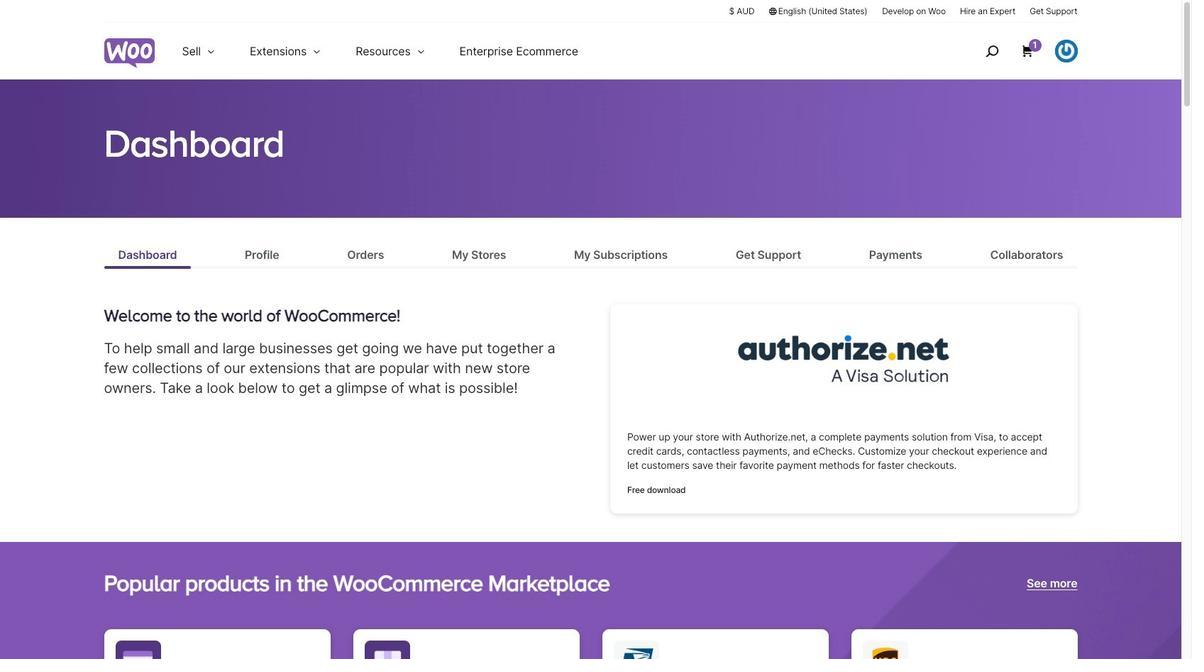 Task type: locate. For each thing, give the bounding box(es) containing it.
service navigation menu element
[[955, 28, 1078, 74]]



Task type: describe. For each thing, give the bounding box(es) containing it.
open account menu image
[[1055, 40, 1078, 62]]

search image
[[981, 40, 1003, 62]]



Task type: vqa. For each thing, say whether or not it's contained in the screenshot.
checkbox
no



